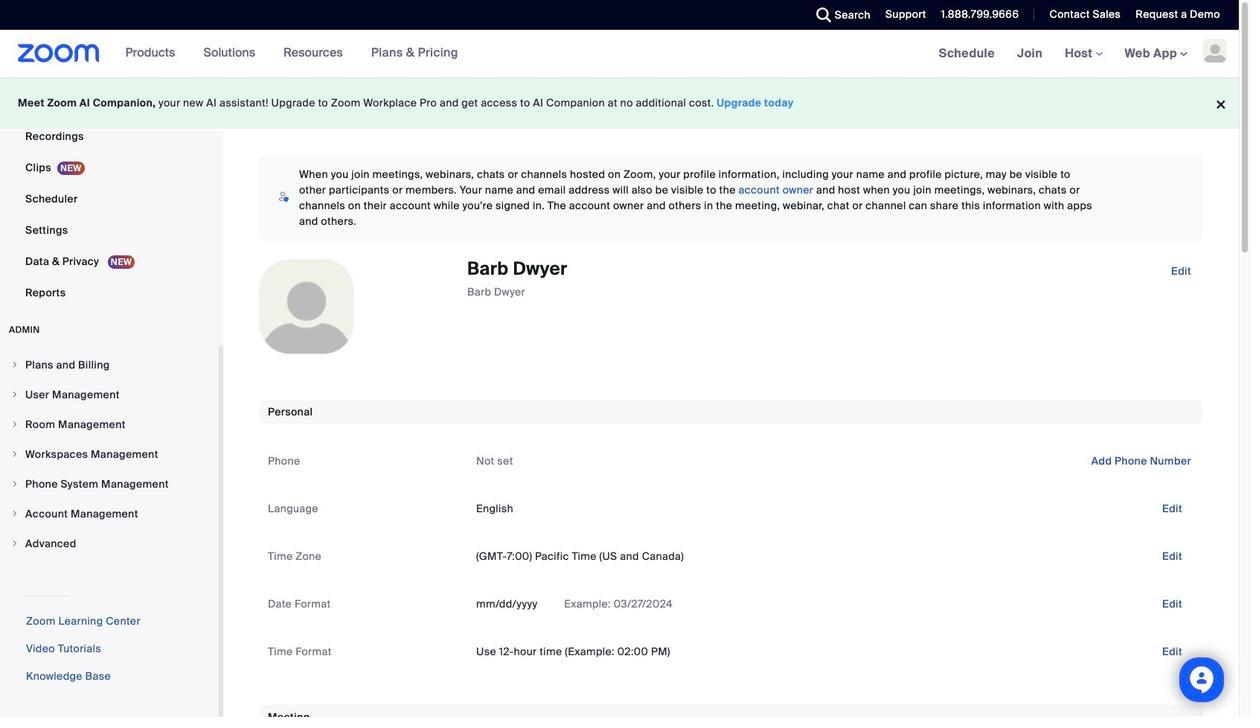 Task type: vqa. For each thing, say whether or not it's contained in the screenshot.
CONTACT
no



Task type: describe. For each thing, give the bounding box(es) containing it.
right image for 2nd menu item from the bottom of the admin menu "menu" at left
[[10, 509, 19, 518]]

product information navigation
[[114, 30, 470, 77]]

right image for 1st menu item from the top of the admin menu "menu" at left
[[10, 360, 19, 369]]

3 menu item from the top
[[0, 410, 219, 439]]

5 menu item from the top
[[0, 470, 219, 498]]

personal menu menu
[[0, 0, 219, 309]]

4 menu item from the top
[[0, 440, 219, 468]]

right image for 5th menu item from the bottom of the admin menu "menu" at left
[[10, 420, 19, 429]]

1 menu item from the top
[[0, 351, 219, 379]]

7 menu item from the top
[[0, 529, 219, 558]]

edit user photo image
[[295, 300, 319, 313]]



Task type: locate. For each thing, give the bounding box(es) containing it.
1 right image from the top
[[10, 450, 19, 459]]

right image for sixth menu item from the bottom
[[10, 390, 19, 399]]

footer
[[0, 77, 1240, 129]]

0 vertical spatial right image
[[10, 450, 19, 459]]

2 right image from the top
[[10, 479, 19, 488]]

4 right image from the top
[[10, 509, 19, 518]]

meetings navigation
[[928, 30, 1240, 78]]

1 right image from the top
[[10, 360, 19, 369]]

user photo image
[[260, 260, 354, 354]]

zoom logo image
[[18, 44, 99, 63]]

right image
[[10, 450, 19, 459], [10, 479, 19, 488]]

2 right image from the top
[[10, 390, 19, 399]]

menu item
[[0, 351, 219, 379], [0, 380, 219, 409], [0, 410, 219, 439], [0, 440, 219, 468], [0, 470, 219, 498], [0, 500, 219, 528], [0, 529, 219, 558]]

banner
[[0, 30, 1240, 78]]

5 right image from the top
[[10, 539, 19, 548]]

right image
[[10, 360, 19, 369], [10, 390, 19, 399], [10, 420, 19, 429], [10, 509, 19, 518], [10, 539, 19, 548]]

profile picture image
[[1204, 39, 1228, 63]]

2 menu item from the top
[[0, 380, 219, 409]]

6 menu item from the top
[[0, 500, 219, 528]]

3 right image from the top
[[10, 420, 19, 429]]

1 vertical spatial right image
[[10, 479, 19, 488]]

admin menu menu
[[0, 351, 219, 559]]

right image for 7th menu item from the top
[[10, 539, 19, 548]]



